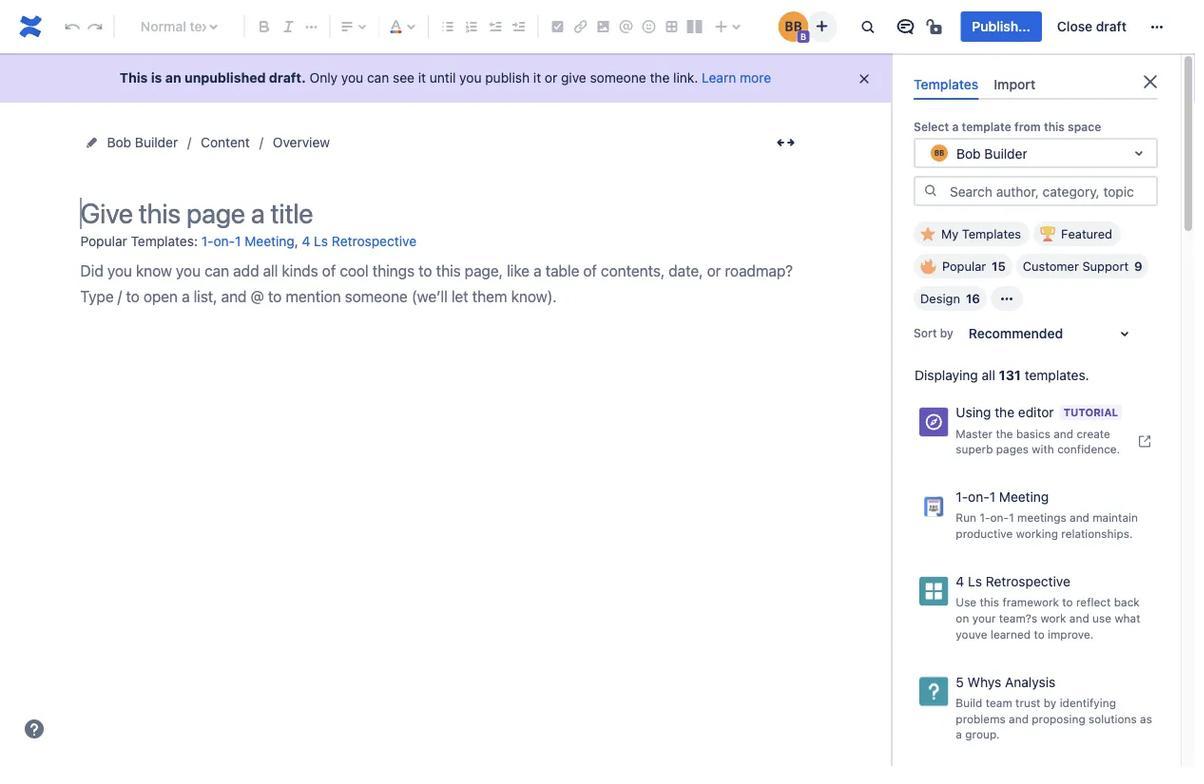 Task type: vqa. For each thing, say whether or not it's contained in the screenshot.
1-
yes



Task type: describe. For each thing, give the bounding box(es) containing it.
and inside 5 whys analysis build team trust by identifying problems and proposing solutions as a group.
[[1009, 712, 1029, 725]]

what
[[1115, 612, 1141, 625]]

superb
[[956, 443, 993, 456]]

use
[[956, 596, 977, 609]]

4 inside 4 ls retrospective use this framework to reflect back on your team?s work and use what youve learned to improve.
[[956, 574, 964, 590]]

learn
[[702, 70, 736, 86]]

basics
[[1016, 427, 1051, 440]]

italic ⌘i image
[[277, 15, 300, 38]]

space
[[1068, 120, 1101, 133]]

1-on-1 meeting button
[[201, 226, 294, 258]]

layouts image
[[683, 15, 706, 38]]

redo ⌘⇧z image
[[83, 15, 106, 38]]

no restrictions image
[[925, 15, 947, 38]]

tutorial
[[1064, 407, 1118, 419]]

build
[[956, 696, 983, 710]]

close draft
[[1057, 19, 1127, 34]]

mention image
[[615, 15, 637, 38]]

youve
[[956, 627, 988, 641]]

0 vertical spatial by
[[940, 327, 954, 340]]

numbered list ⌘⇧7 image
[[460, 15, 483, 38]]

back
[[1114, 596, 1140, 609]]

outdent ⇧tab image
[[484, 15, 506, 38]]

use
[[1093, 612, 1112, 625]]

1 horizontal spatial bob builder
[[957, 145, 1028, 161]]

and inside the master the basics and create superb pages with confidence.
[[1054, 427, 1074, 440]]

search icon image
[[923, 183, 939, 198]]

support
[[1083, 259, 1129, 274]]

more
[[740, 70, 771, 86]]

confidence.
[[1058, 443, 1120, 456]]

confluence image
[[15, 11, 46, 42]]

1 horizontal spatial builder
[[985, 145, 1028, 161]]

reflect
[[1076, 596, 1111, 609]]

5
[[956, 674, 964, 690]]

create
[[1077, 427, 1111, 440]]

content link
[[201, 131, 250, 154]]

more formatting image
[[300, 15, 323, 38]]

is
[[151, 70, 162, 86]]

my
[[941, 227, 959, 241]]

give
[[561, 70, 586, 86]]

or
[[545, 70, 557, 86]]

1 you from the left
[[341, 70, 363, 86]]

design 16
[[920, 292, 980, 306]]

templates inside button
[[962, 227, 1021, 241]]

more categories image
[[995, 287, 1018, 310]]

meeting inside "1-on-1 meeting run 1-on-1 meetings and maintain productive working relationships."
[[999, 489, 1049, 505]]

on
[[956, 612, 969, 625]]

design
[[920, 292, 960, 306]]

1- inside popular templates: 1-on-1 meeting , 4 ls retrospective
[[201, 233, 214, 249]]

relationships.
[[1061, 527, 1133, 540]]

2 it from the left
[[533, 70, 541, 86]]

1 vertical spatial 1-
[[956, 489, 968, 505]]

bob builder link
[[107, 131, 178, 154]]

bold ⌘b image
[[253, 15, 276, 38]]

sort by
[[914, 327, 954, 340]]

1 inside popular templates: 1-on-1 meeting , 4 ls retrospective
[[235, 233, 241, 249]]

my templates
[[941, 227, 1021, 241]]

customer support 9
[[1023, 259, 1143, 274]]

16
[[966, 292, 980, 306]]

dismiss image
[[857, 71, 872, 87]]

customer
[[1023, 259, 1079, 274]]

and inside "1-on-1 meeting run 1-on-1 meetings and maintain productive working relationships."
[[1070, 511, 1090, 525]]

0 vertical spatial the
[[650, 70, 670, 86]]

productive
[[956, 527, 1013, 540]]

by inside 5 whys analysis build team trust by identifying problems and proposing solutions as a group.
[[1044, 696, 1057, 710]]

templates inside tab list
[[914, 76, 979, 92]]

0 horizontal spatial bob builder
[[107, 135, 178, 150]]

overview link
[[273, 131, 330, 154]]

confluence image
[[15, 11, 46, 42]]

maintain
[[1093, 511, 1138, 525]]

link.
[[673, 70, 698, 86]]

problems
[[956, 712, 1006, 725]]

from
[[1015, 120, 1041, 133]]

improve.
[[1048, 627, 1094, 641]]

1-on-1 meeting run 1-on-1 meetings and maintain productive working relationships.
[[956, 489, 1138, 540]]

templates:
[[131, 233, 198, 249]]

identifying
[[1060, 696, 1116, 710]]

close draft button
[[1046, 11, 1138, 42]]

undo ⌘z image
[[61, 15, 84, 38]]

this for retrospective
[[980, 596, 999, 609]]

analysis
[[1005, 674, 1056, 690]]

learn more link
[[702, 70, 771, 86]]

ls inside popular templates: 1-on-1 meeting , 4 ls retrospective
[[314, 233, 328, 249]]

draft
[[1096, 19, 1127, 34]]

close
[[1057, 19, 1093, 34]]

whys
[[968, 674, 1002, 690]]

2 vertical spatial on-
[[990, 511, 1009, 525]]

1 it from the left
[[418, 70, 426, 86]]

popular templates: 1-on-1 meeting , 4 ls retrospective
[[80, 233, 417, 249]]

master
[[956, 427, 993, 440]]

proposing
[[1032, 712, 1086, 725]]

master the basics and create superb pages with confidence.
[[956, 427, 1120, 456]]

on- inside popular templates: 1-on-1 meeting , 4 ls retrospective
[[214, 233, 235, 249]]



Task type: locate. For each thing, give the bounding box(es) containing it.
pages
[[996, 443, 1029, 456]]

an
[[165, 70, 181, 86]]

recommended
[[969, 326, 1063, 342]]

indent tab image
[[507, 15, 530, 38]]

0 horizontal spatial meeting
[[245, 233, 294, 249]]

9
[[1135, 259, 1143, 274]]

the for master
[[996, 427, 1013, 440]]

emoji image
[[637, 15, 660, 38]]

4 right ,
[[302, 233, 310, 249]]

1 vertical spatial popular
[[942, 259, 986, 274]]

by right sort
[[940, 327, 954, 340]]

unpublished
[[185, 70, 266, 86]]

popular left templates:
[[80, 233, 127, 249]]

trust
[[1016, 696, 1041, 710]]

the up pages
[[996, 427, 1013, 440]]

1 vertical spatial 4
[[956, 574, 964, 590]]

action item image
[[546, 15, 569, 38]]

make page full-width image
[[774, 131, 797, 154]]

1 vertical spatial retrospective
[[986, 574, 1071, 590]]

meeting up the meetings
[[999, 489, 1049, 505]]

the right "using"
[[995, 405, 1015, 420]]

5 whys analysis build team trust by identifying problems and proposing solutions as a group.
[[956, 674, 1152, 741]]

2 vertical spatial 1-
[[980, 511, 990, 525]]

1 horizontal spatial bob
[[957, 145, 981, 161]]

0 horizontal spatial on-
[[214, 233, 235, 249]]

builder
[[135, 135, 178, 150], [985, 145, 1028, 161]]

1- up run
[[956, 489, 968, 505]]

tab list
[[906, 68, 1166, 100]]

featured
[[1061, 227, 1113, 241]]

close templates and import image
[[1139, 70, 1162, 93]]

1 horizontal spatial 1
[[990, 489, 996, 505]]

on- up run
[[968, 489, 990, 505]]

0 horizontal spatial retrospective
[[332, 233, 417, 249]]

0 vertical spatial 4
[[302, 233, 310, 249]]

templates.
[[1025, 368, 1089, 383]]

this
[[120, 70, 148, 86]]

popular for popular
[[942, 259, 986, 274]]

draft.
[[269, 70, 306, 86]]

1 vertical spatial this
[[980, 596, 999, 609]]

1 horizontal spatial on-
[[968, 489, 990, 505]]

can
[[367, 70, 389, 86]]

bullet list ⌘⇧8 image
[[437, 15, 459, 38]]

1 horizontal spatial 4
[[956, 574, 964, 590]]

2 horizontal spatial on-
[[990, 511, 1009, 525]]

4 inside popular templates: 1-on-1 meeting , 4 ls retrospective
[[302, 233, 310, 249]]

a right the select
[[952, 120, 959, 133]]

retrospective inside 4 ls retrospective use this framework to reflect back on your team?s work and use what youve learned to improve.
[[986, 574, 1071, 590]]

1 horizontal spatial popular
[[942, 259, 986, 274]]

0 horizontal spatial popular
[[80, 233, 127, 249]]

sort
[[914, 327, 937, 340]]

bob down the "template"
[[957, 145, 981, 161]]

1 horizontal spatial by
[[1044, 696, 1057, 710]]

0 vertical spatial 1
[[235, 233, 241, 249]]

ls inside 4 ls retrospective use this framework to reflect back on your team?s work and use what youve learned to improve.
[[968, 574, 982, 590]]

1 horizontal spatial it
[[533, 70, 541, 86]]

my templates button
[[914, 222, 1030, 246]]

0 horizontal spatial you
[[341, 70, 363, 86]]

this up your
[[980, 596, 999, 609]]

you right until on the left of the page
[[459, 70, 482, 86]]

1 left the meetings
[[1009, 511, 1014, 525]]

select a template from this space
[[914, 120, 1101, 133]]

to down work
[[1034, 627, 1045, 641]]

retrospective down give this page a title text field on the top of page
[[332, 233, 417, 249]]

to up work
[[1062, 596, 1073, 609]]

this inside 4 ls retrospective use this framework to reflect back on your team?s work and use what youve learned to improve.
[[980, 596, 999, 609]]

0 vertical spatial ls
[[314, 233, 328, 249]]

0 vertical spatial this
[[1044, 120, 1065, 133]]

0 vertical spatial popular
[[80, 233, 127, 249]]

this is an unpublished draft. only you can see it until you publish it or give someone the link. learn more
[[120, 70, 771, 86]]

invite to edit image
[[811, 15, 833, 38]]

templates up 15 at right top
[[962, 227, 1021, 241]]

the left link.
[[650, 70, 670, 86]]

publish...
[[972, 19, 1031, 34]]

and up improve.
[[1070, 612, 1089, 625]]

None text field
[[928, 144, 932, 163]]

overview
[[273, 135, 330, 150]]

1 vertical spatial by
[[1044, 696, 1057, 710]]

and down trust
[[1009, 712, 1029, 725]]

Give this page a title text field
[[80, 198, 803, 229]]

1 vertical spatial a
[[956, 728, 962, 741]]

and up relationships.
[[1070, 511, 1090, 525]]

0 horizontal spatial 1
[[235, 233, 241, 249]]

meeting left 4 ls retrospective button
[[245, 233, 294, 249]]

1 horizontal spatial 1-
[[956, 489, 968, 505]]

0 horizontal spatial it
[[418, 70, 426, 86]]

1 horizontal spatial ls
[[968, 574, 982, 590]]

link image
[[569, 15, 592, 38]]

0 vertical spatial a
[[952, 120, 959, 133]]

1- up productive
[[980, 511, 990, 525]]

the
[[650, 70, 670, 86], [995, 405, 1015, 420], [996, 427, 1013, 440]]

with
[[1032, 443, 1054, 456]]

the for using
[[995, 405, 1015, 420]]

publish
[[485, 70, 530, 86]]

1 vertical spatial templates
[[962, 227, 1021, 241]]

solutions
[[1089, 712, 1137, 725]]

on- up productive
[[990, 511, 1009, 525]]

team
[[986, 696, 1012, 710]]

retrospective inside popular templates: 1-on-1 meeting , 4 ls retrospective
[[332, 233, 417, 249]]

on-
[[214, 233, 235, 249], [968, 489, 990, 505], [990, 511, 1009, 525]]

as
[[1140, 712, 1152, 725]]

0 vertical spatial to
[[1062, 596, 1073, 609]]

builder down is
[[135, 135, 178, 150]]

and inside 4 ls retrospective use this framework to reflect back on your team?s work and use what youve learned to improve.
[[1070, 612, 1089, 625]]

0 horizontal spatial bob
[[107, 135, 131, 150]]

15
[[992, 259, 1006, 274]]

1 horizontal spatial you
[[459, 70, 482, 86]]

all
[[982, 368, 995, 383]]

0 vertical spatial retrospective
[[332, 233, 417, 249]]

you
[[341, 70, 363, 86], [459, 70, 482, 86]]

the inside the master the basics and create superb pages with confidence.
[[996, 427, 1013, 440]]

it
[[418, 70, 426, 86], [533, 70, 541, 86]]

1 horizontal spatial retrospective
[[986, 574, 1071, 590]]

0 vertical spatial on-
[[214, 233, 235, 249]]

0 horizontal spatial builder
[[135, 135, 178, 150]]

0 horizontal spatial 1-
[[201, 233, 214, 249]]

by up proposing
[[1044, 696, 1057, 710]]

ls up use
[[968, 574, 982, 590]]

bob builder down the "template"
[[957, 145, 1028, 161]]

someone
[[590, 70, 646, 86]]

2 vertical spatial 1
[[1009, 511, 1014, 525]]

working
[[1016, 527, 1058, 540]]

popular for popular templates: 1-on-1 meeting , 4 ls retrospective
[[80, 233, 127, 249]]

1-
[[201, 233, 214, 249], [956, 489, 968, 505], [980, 511, 990, 525]]

0 vertical spatial meeting
[[245, 233, 294, 249]]

,
[[294, 233, 298, 249]]

0 horizontal spatial by
[[940, 327, 954, 340]]

to
[[1062, 596, 1073, 609], [1034, 627, 1045, 641]]

a
[[952, 120, 959, 133], [956, 728, 962, 741]]

using
[[956, 405, 991, 420]]

and up with
[[1054, 427, 1074, 440]]

help image
[[23, 718, 46, 741]]

1 vertical spatial 1
[[990, 489, 996, 505]]

2 horizontal spatial 1
[[1009, 511, 1014, 525]]

select
[[914, 120, 949, 133]]

1 up productive
[[990, 489, 996, 505]]

by
[[940, 327, 954, 340], [1044, 696, 1057, 710]]

group.
[[965, 728, 1000, 741]]

2 vertical spatial the
[[996, 427, 1013, 440]]

retrospective up framework
[[986, 574, 1071, 590]]

displaying all 131 templates.
[[915, 368, 1089, 383]]

you left the can
[[341, 70, 363, 86]]

bob
[[107, 135, 131, 150], [957, 145, 981, 161]]

1 vertical spatial on-
[[968, 489, 990, 505]]

popular
[[80, 233, 127, 249], [942, 259, 986, 274]]

it right see
[[418, 70, 426, 86]]

see
[[393, 70, 415, 86]]

ls right ,
[[314, 233, 328, 249]]

131
[[999, 368, 1021, 383]]

a inside 5 whys analysis build team trust by identifying problems and proposing solutions as a group.
[[956, 728, 962, 741]]

comment icon image
[[894, 15, 917, 38]]

content
[[201, 135, 250, 150]]

bob inside bob builder link
[[107, 135, 131, 150]]

only
[[310, 70, 338, 86]]

add image, video, or file image
[[592, 15, 615, 38]]

framework
[[1003, 596, 1059, 609]]

this right the from
[[1044, 120, 1065, 133]]

learned
[[991, 627, 1031, 641]]

popular inside popular templates: 1-on-1 meeting , 4 ls retrospective
[[80, 233, 127, 249]]

1 horizontal spatial to
[[1062, 596, 1073, 609]]

it left or
[[533, 70, 541, 86]]

1 vertical spatial the
[[995, 405, 1015, 420]]

meeting
[[245, 233, 294, 249], [999, 489, 1049, 505]]

a left group.
[[956, 728, 962, 741]]

this for template
[[1044, 120, 1065, 133]]

tab list containing templates
[[906, 68, 1166, 100]]

import
[[994, 76, 1036, 92]]

editor
[[1018, 405, 1054, 420]]

find and replace image
[[856, 15, 879, 38]]

Search author, category, topic field
[[944, 178, 1156, 205]]

bob right move this page icon
[[107, 135, 131, 150]]

open image
[[1128, 142, 1151, 165]]

1 left ,
[[235, 233, 241, 249]]

0 horizontal spatial ls
[[314, 233, 328, 249]]

meeting inside popular templates: 1-on-1 meeting , 4 ls retrospective
[[245, 233, 294, 249]]

1 vertical spatial meeting
[[999, 489, 1049, 505]]

0 vertical spatial templates
[[914, 76, 979, 92]]

2 horizontal spatial 1-
[[980, 511, 990, 525]]

displaying
[[915, 368, 978, 383]]

builder down 'select a template from this space'
[[985, 145, 1028, 161]]

run
[[956, 511, 977, 525]]

table image
[[660, 15, 683, 38]]

your
[[972, 612, 996, 625]]

1 vertical spatial to
[[1034, 627, 1045, 641]]

more image
[[1146, 15, 1169, 38]]

team?s
[[999, 612, 1038, 625]]

on- right templates:
[[214, 233, 235, 249]]

templates up the select
[[914, 76, 979, 92]]

meetings
[[1017, 511, 1067, 525]]

4 ls retrospective button
[[302, 226, 417, 258]]

this
[[1044, 120, 1065, 133], [980, 596, 999, 609]]

2 you from the left
[[459, 70, 482, 86]]

move this page image
[[84, 135, 99, 150]]

1 horizontal spatial meeting
[[999, 489, 1049, 505]]

template
[[962, 120, 1012, 133]]

1- right templates:
[[201, 233, 214, 249]]

until
[[430, 70, 456, 86]]

0 horizontal spatial 4
[[302, 233, 310, 249]]

4 up use
[[956, 574, 964, 590]]

popular down my templates button
[[942, 259, 986, 274]]

0 horizontal spatial to
[[1034, 627, 1045, 641]]

0 vertical spatial 1-
[[201, 233, 214, 249]]

work
[[1041, 612, 1066, 625]]

publish... button
[[961, 11, 1042, 42]]

bob builder right move this page icon
[[107, 135, 178, 150]]

Main content area, start typing to enter text. text field
[[80, 258, 803, 310]]

1 vertical spatial ls
[[968, 574, 982, 590]]

1 horizontal spatial this
[[1044, 120, 1065, 133]]

featured button
[[1034, 222, 1121, 246]]

4 ls retrospective use this framework to reflect back on your team?s work and use what youve learned to improve.
[[956, 574, 1141, 641]]

0 horizontal spatial this
[[980, 596, 999, 609]]

bob builder image
[[778, 11, 809, 42]]



